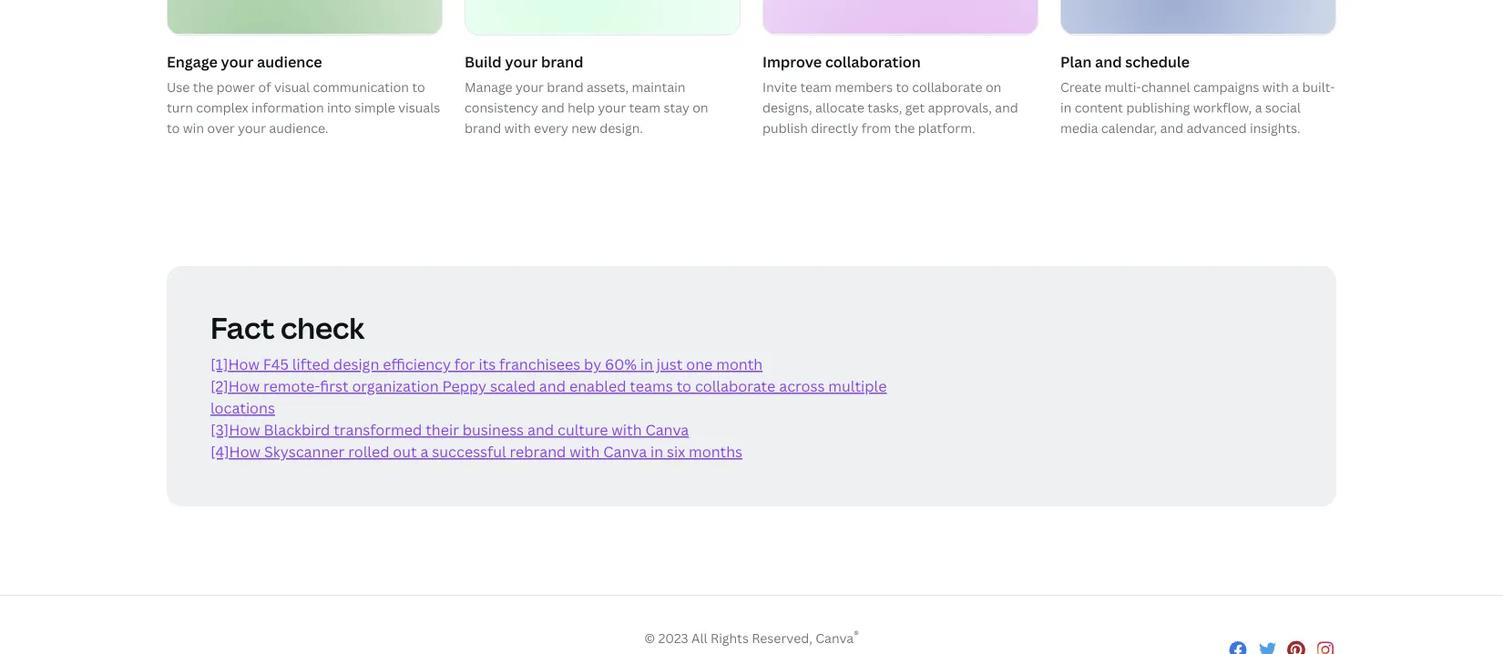 Task type: describe. For each thing, give the bounding box(es) containing it.
rolled
[[348, 442, 389, 462]]

improve
[[762, 52, 822, 71]]

publish
[[762, 119, 808, 136]]

brand for build
[[541, 52, 583, 71]]

[2]how remote-first organization peppy scaled and enabled teams to collaborate across multiple locations link
[[210, 376, 887, 418]]

resource engageyouraudience image
[[168, 0, 442, 34]]

build your brand
[[465, 52, 583, 71]]

team inside manage your brand assets, maintain consistency and help your team stay on brand with every new design.
[[629, 99, 661, 116]]

into
[[327, 99, 351, 116]]

built-
[[1302, 78, 1335, 96]]

directly
[[811, 119, 858, 136]]

1 horizontal spatial a
[[1255, 99, 1262, 116]]

engage
[[167, 52, 218, 71]]

audience
[[257, 52, 322, 71]]

plan
[[1060, 52, 1092, 71]]

successful
[[432, 442, 506, 462]]

scaled
[[490, 376, 536, 396]]

© 2023 all rights reserved, canva ®
[[644, 627, 859, 647]]

six
[[667, 442, 685, 462]]

by
[[584, 354, 601, 374]]

months
[[689, 442, 743, 462]]

of
[[258, 78, 271, 96]]

60%
[[605, 354, 637, 374]]

turn
[[167, 99, 193, 116]]

designs,
[[762, 99, 812, 116]]

consistency
[[465, 99, 538, 116]]

simple
[[354, 99, 395, 116]]

1 vertical spatial in
[[640, 354, 653, 374]]

to left win
[[167, 119, 180, 136]]

[3]how blackbird transformed their business and culture with canva link
[[210, 420, 689, 440]]

with inside manage your brand assets, maintain consistency and help your team stay on brand with every new design.
[[504, 119, 531, 136]]

efficiency
[[383, 354, 451, 374]]

the inside use the power of visual communication to turn complex information into simple visuals to win over your audience.
[[193, 78, 213, 96]]

its
[[479, 354, 496, 374]]

visual
[[274, 78, 310, 96]]

and inside manage your brand assets, maintain consistency and help your team stay on brand with every new design.
[[541, 99, 565, 116]]

channel
[[1141, 78, 1190, 96]]

new
[[571, 119, 597, 136]]

©
[[644, 629, 655, 647]]

resource buildyourbrand image
[[466, 0, 740, 34]]

skyscanner
[[264, 442, 345, 462]]

tasks,
[[868, 99, 902, 116]]

[3]how
[[210, 420, 260, 440]]

improve collaboration
[[762, 52, 921, 71]]

franchisees
[[499, 354, 580, 374]]

on inside invite team members to collaborate on designs,  allocate tasks, get approvals, and publish directly from the platform.
[[986, 78, 1001, 96]]

fact check [1]how f45 lifted design efficiency for its franchisees by 60% in just one month [2]how remote-first organization peppy scaled and enabled teams to collaborate across multiple locations [3]how blackbird transformed their business and culture with canva [4]how skyscanner rolled out a successful rebrand with canva in six months
[[210, 308, 887, 462]]

create
[[1060, 78, 1101, 96]]

culture
[[558, 420, 608, 440]]

1 vertical spatial canva
[[603, 442, 647, 462]]

their
[[426, 420, 459, 440]]

plan and schedule
[[1060, 52, 1190, 71]]

[2]how
[[210, 376, 260, 396]]

[4]how skyscanner rolled out a successful rebrand with canva in six months link
[[210, 442, 743, 462]]

check
[[281, 308, 365, 348]]

insights.
[[1250, 119, 1300, 136]]

with down culture
[[570, 442, 600, 462]]

assets,
[[587, 78, 629, 96]]

to up visuals
[[412, 78, 425, 96]]

enabled
[[569, 376, 626, 396]]

out
[[393, 442, 417, 462]]

maintain
[[632, 78, 686, 96]]

lifted
[[292, 354, 330, 374]]

your for build
[[505, 52, 538, 71]]

and up the multi- on the right
[[1095, 52, 1122, 71]]

team inside invite team members to collaborate on designs,  allocate tasks, get approvals, and publish directly from the platform.
[[800, 78, 832, 96]]

reserved,
[[752, 629, 812, 647]]

win
[[183, 119, 204, 136]]

0 vertical spatial a
[[1292, 78, 1299, 96]]

collaborate inside invite team members to collaborate on designs,  allocate tasks, get approvals, and publish directly from the platform.
[[912, 78, 983, 96]]

organization
[[352, 376, 439, 396]]

remote-
[[263, 376, 320, 396]]

one
[[686, 354, 713, 374]]

resource planschedule image
[[1061, 0, 1336, 34]]

every
[[534, 119, 568, 136]]

business
[[463, 420, 524, 440]]



Task type: vqa. For each thing, say whether or not it's contained in the screenshot.
VISUALISATION,
no



Task type: locate. For each thing, give the bounding box(es) containing it.
your inside use the power of visual communication to turn complex information into simple visuals to win over your audience.
[[238, 119, 266, 136]]

in left "six" in the left bottom of the page
[[650, 442, 663, 462]]

to inside invite team members to collaborate on designs,  allocate tasks, get approvals, and publish directly from the platform.
[[896, 78, 909, 96]]

first
[[320, 376, 348, 396]]

team
[[800, 78, 832, 96], [629, 99, 661, 116]]

the
[[193, 78, 213, 96], [894, 119, 915, 136]]

collaborate up approvals,
[[912, 78, 983, 96]]

visuals
[[398, 99, 440, 116]]

on
[[986, 78, 1001, 96], [693, 99, 708, 116]]

2 vertical spatial brand
[[465, 119, 501, 136]]

month
[[716, 354, 763, 374]]

campaigns
[[1193, 78, 1259, 96]]

create multi-channel campaigns with a built- in content publishing workflow, a social media calendar, and advanced insights.
[[1060, 78, 1335, 136]]

2 vertical spatial a
[[420, 442, 429, 462]]

across
[[779, 376, 825, 396]]

calendar,
[[1101, 119, 1157, 136]]

audience.
[[269, 119, 328, 136]]

collaborate down month on the bottom of page
[[695, 376, 776, 396]]

with inside create multi-channel campaigns with a built- in content publishing workflow, a social media calendar, and advanced insights.
[[1262, 78, 1289, 96]]

social
[[1265, 99, 1301, 116]]

2 vertical spatial in
[[650, 442, 663, 462]]

®
[[854, 627, 859, 641]]

to up get
[[896, 78, 909, 96]]

complex
[[196, 99, 248, 116]]

0 vertical spatial collaborate
[[912, 78, 983, 96]]

a left social
[[1255, 99, 1262, 116]]

multiple
[[828, 376, 887, 396]]

0 vertical spatial team
[[800, 78, 832, 96]]

with down consistency
[[504, 119, 531, 136]]

with up social
[[1262, 78, 1289, 96]]

1 vertical spatial the
[[894, 119, 915, 136]]

[4]how
[[210, 442, 261, 462]]

information
[[251, 99, 324, 116]]

communication
[[313, 78, 409, 96]]

platform.
[[918, 119, 975, 136]]

all
[[692, 629, 707, 647]]

on inside manage your brand assets, maintain consistency and help your team stay on brand with every new design.
[[693, 99, 708, 116]]

0 horizontal spatial team
[[629, 99, 661, 116]]

fact
[[210, 308, 275, 348]]

1 horizontal spatial collaborate
[[912, 78, 983, 96]]

with right culture
[[612, 420, 642, 440]]

content
[[1075, 99, 1123, 116]]

and inside invite team members to collaborate on designs,  allocate tasks, get approvals, and publish directly from the platform.
[[995, 99, 1018, 116]]

use
[[167, 78, 190, 96]]

2 horizontal spatial a
[[1292, 78, 1299, 96]]

and up the every
[[541, 99, 565, 116]]

workflow,
[[1193, 99, 1252, 116]]

canva inside © 2023 all rights reserved, canva ®
[[816, 629, 854, 647]]

0 horizontal spatial the
[[193, 78, 213, 96]]

1 horizontal spatial on
[[986, 78, 1001, 96]]

invite
[[762, 78, 797, 96]]

0 horizontal spatial on
[[693, 99, 708, 116]]

0 horizontal spatial collaborate
[[695, 376, 776, 396]]

and down "franchisees"
[[539, 376, 566, 396]]

0 vertical spatial on
[[986, 78, 1001, 96]]

design.
[[600, 119, 643, 136]]

on up approvals,
[[986, 78, 1001, 96]]

to inside fact check [1]how f45 lifted design efficiency for its franchisees by 60% in just one month [2]how remote-first organization peppy scaled and enabled teams to collaborate across multiple locations [3]how blackbird transformed their business and culture with canva [4]how skyscanner rolled out a successful rebrand with canva in six months
[[677, 376, 691, 396]]

teams
[[630, 376, 673, 396]]

your for manage
[[516, 78, 544, 96]]

get
[[905, 99, 925, 116]]

collaborate inside fact check [1]how f45 lifted design efficiency for its franchisees by 60% in just one month [2]how remote-first organization peppy scaled and enabled teams to collaborate across multiple locations [3]how blackbird transformed their business and culture with canva [4]how skyscanner rolled out a successful rebrand with canva in six months
[[695, 376, 776, 396]]

collaboration
[[825, 52, 921, 71]]

from
[[862, 119, 891, 136]]

to down just
[[677, 376, 691, 396]]

locations
[[210, 398, 275, 418]]

blackbird
[[264, 420, 330, 440]]

canva
[[645, 420, 689, 440], [603, 442, 647, 462], [816, 629, 854, 647]]

resource improvecollaboration image
[[763, 0, 1038, 34]]

just
[[657, 354, 683, 374]]

your down assets,
[[598, 99, 626, 116]]

your for engage
[[221, 52, 254, 71]]

peppy
[[442, 376, 487, 396]]

1 vertical spatial brand
[[547, 78, 584, 96]]

a left built-
[[1292, 78, 1299, 96]]

your up power on the top
[[221, 52, 254, 71]]

0 vertical spatial the
[[193, 78, 213, 96]]

and down publishing
[[1160, 119, 1184, 136]]

team up allocate
[[800, 78, 832, 96]]

a
[[1292, 78, 1299, 96], [1255, 99, 1262, 116], [420, 442, 429, 462]]

multi-
[[1105, 78, 1141, 96]]

brand for manage
[[547, 78, 584, 96]]

[1]how
[[210, 354, 260, 374]]

stay
[[664, 99, 689, 116]]

your right over
[[238, 119, 266, 136]]

1 vertical spatial team
[[629, 99, 661, 116]]

and up the rebrand
[[527, 420, 554, 440]]

publishing
[[1126, 99, 1190, 116]]

a right out on the left bottom
[[420, 442, 429, 462]]

media
[[1060, 119, 1098, 136]]

on right stay
[[693, 99, 708, 116]]

canva down culture
[[603, 442, 647, 462]]

to
[[412, 78, 425, 96], [896, 78, 909, 96], [167, 119, 180, 136], [677, 376, 691, 396]]

members
[[835, 78, 893, 96]]

transformed
[[334, 420, 422, 440]]

approvals,
[[928, 99, 992, 116]]

f45
[[263, 354, 289, 374]]

brand
[[541, 52, 583, 71], [547, 78, 584, 96], [465, 119, 501, 136]]

allocate
[[815, 99, 864, 116]]

1 vertical spatial a
[[1255, 99, 1262, 116]]

a inside fact check [1]how f45 lifted design efficiency for its franchisees by 60% in just one month [2]how remote-first organization peppy scaled and enabled teams to collaborate across multiple locations [3]how blackbird transformed their business and culture with canva [4]how skyscanner rolled out a successful rebrand with canva in six months
[[420, 442, 429, 462]]

the right use
[[193, 78, 213, 96]]

1 horizontal spatial team
[[800, 78, 832, 96]]

the inside invite team members to collaborate on designs,  allocate tasks, get approvals, and publish directly from the platform.
[[894, 119, 915, 136]]

team down maintain
[[629, 99, 661, 116]]

rights
[[710, 629, 749, 647]]

over
[[207, 119, 235, 136]]

canva up "six" in the left bottom of the page
[[645, 420, 689, 440]]

1 vertical spatial collaborate
[[695, 376, 776, 396]]

0 vertical spatial brand
[[541, 52, 583, 71]]

use the power of visual communication to turn complex information into simple visuals to win over your audience.
[[167, 78, 440, 136]]

in inside create multi-channel campaigns with a built- in content publishing workflow, a social media calendar, and advanced insights.
[[1060, 99, 1072, 116]]

engage your audience
[[167, 52, 322, 71]]

in up media
[[1060, 99, 1072, 116]]

in
[[1060, 99, 1072, 116], [640, 354, 653, 374], [650, 442, 663, 462]]

0 vertical spatial in
[[1060, 99, 1072, 116]]

manage your brand assets, maintain consistency and help your team stay on brand with every new design.
[[465, 78, 708, 136]]

[1]how f45 lifted design efficiency for its franchisees by 60% in just one month link
[[210, 354, 763, 374]]

canva right reserved,
[[816, 629, 854, 647]]

with
[[1262, 78, 1289, 96], [504, 119, 531, 136], [612, 420, 642, 440], [570, 442, 600, 462]]

your right 'build'
[[505, 52, 538, 71]]

invite team members to collaborate on designs,  allocate tasks, get approvals, and publish directly from the platform.
[[762, 78, 1018, 136]]

rebrand
[[510, 442, 566, 462]]

your
[[221, 52, 254, 71], [505, 52, 538, 71], [516, 78, 544, 96], [598, 99, 626, 116], [238, 119, 266, 136]]

1 vertical spatial on
[[693, 99, 708, 116]]

your down build your brand
[[516, 78, 544, 96]]

0 vertical spatial canva
[[645, 420, 689, 440]]

for
[[454, 354, 475, 374]]

in up "teams" in the left of the page
[[640, 354, 653, 374]]

0 horizontal spatial a
[[420, 442, 429, 462]]

and right approvals,
[[995, 99, 1018, 116]]

and inside create multi-channel campaigns with a built- in content publishing workflow, a social media calendar, and advanced insights.
[[1160, 119, 1184, 136]]

power
[[216, 78, 255, 96]]

advanced
[[1187, 119, 1247, 136]]

2 vertical spatial canva
[[816, 629, 854, 647]]

schedule
[[1125, 52, 1190, 71]]

the down get
[[894, 119, 915, 136]]

1 horizontal spatial the
[[894, 119, 915, 136]]

2023
[[658, 629, 688, 647]]

collaborate
[[912, 78, 983, 96], [695, 376, 776, 396]]



